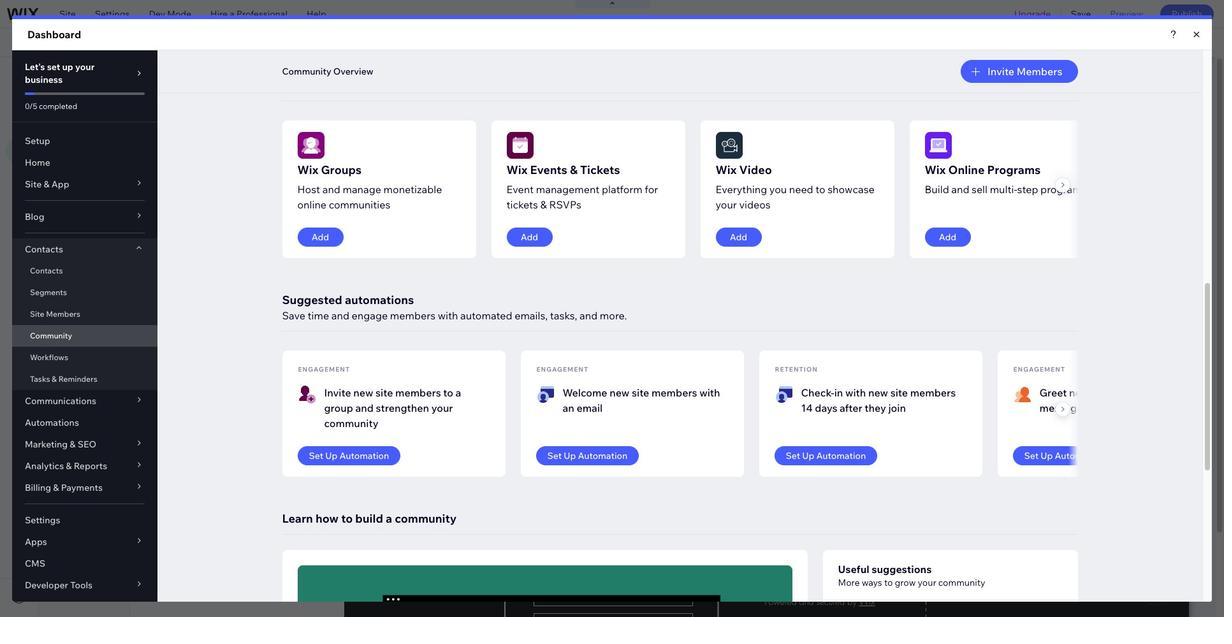 Task type: locate. For each thing, give the bounding box(es) containing it.
menu right and
[[129, 69, 156, 82]]

preview
[[1110, 8, 1143, 20]]

search button
[[1157, 29, 1224, 57]]

professional
[[237, 8, 287, 20]]

100%
[[1064, 37, 1086, 48]]

hire a professional
[[210, 8, 287, 20]]

pages left and
[[76, 69, 106, 82]]

hire
[[210, 8, 228, 20]]

menu
[[129, 69, 156, 82], [73, 103, 96, 115]]

search
[[1184, 37, 1213, 48]]

site up blog
[[59, 8, 76, 20]]

settings
[[95, 8, 130, 20]]

connect
[[341, 37, 377, 48]]

and
[[108, 69, 126, 82]]

help
[[307, 8, 326, 20]]

https://www.wix.com/mysite connect your domain
[[219, 37, 432, 48]]

save button
[[1061, 0, 1101, 28]]

site for site pages and menu
[[54, 69, 74, 82]]

1 vertical spatial pages
[[167, 103, 192, 114]]

site down blog
[[54, 69, 74, 82]]

blog pages
[[146, 103, 192, 114]]

menu down site pages and menu
[[73, 103, 96, 115]]

site for site menu
[[54, 103, 71, 115]]

tools button
[[1096, 29, 1156, 57]]

publish button
[[1160, 4, 1214, 24]]

0 horizontal spatial pages
[[76, 69, 106, 82]]

1 vertical spatial site
[[54, 69, 74, 82]]

1 horizontal spatial menu
[[129, 69, 156, 82]]

tools
[[1123, 37, 1145, 48]]

1 horizontal spatial pages
[[167, 103, 192, 114]]

1 vertical spatial menu
[[73, 103, 96, 115]]

pages right blog
[[167, 103, 192, 114]]

blog
[[146, 103, 165, 114]]

2 vertical spatial site
[[54, 103, 71, 115]]

domain
[[400, 37, 432, 48]]

0 vertical spatial site
[[59, 8, 76, 20]]

0 vertical spatial pages
[[76, 69, 106, 82]]

site down site pages and menu
[[54, 103, 71, 115]]

blog
[[48, 37, 73, 48]]

site
[[59, 8, 76, 20], [54, 69, 74, 82], [54, 103, 71, 115]]

pages
[[76, 69, 106, 82], [167, 103, 192, 114]]



Task type: describe. For each thing, give the bounding box(es) containing it.
publish
[[1172, 8, 1202, 20]]

preview button
[[1101, 0, 1153, 28]]

pages for blog
[[167, 103, 192, 114]]

your
[[379, 37, 398, 48]]

site for site
[[59, 8, 76, 20]]

site pages and menu
[[54, 69, 156, 82]]

pages for site
[[76, 69, 106, 82]]

site menu
[[54, 103, 96, 115]]

mode
[[167, 8, 191, 20]]

dev
[[149, 8, 165, 20]]

https://www.wix.com/mysite
[[219, 37, 336, 48]]

100% button
[[1043, 29, 1095, 57]]

a
[[230, 8, 235, 20]]

0 horizontal spatial menu
[[73, 103, 96, 115]]

dev mode
[[149, 8, 191, 20]]

upgrade
[[1014, 8, 1051, 20]]

save
[[1071, 8, 1091, 20]]

0 vertical spatial menu
[[129, 69, 156, 82]]



Task type: vqa. For each thing, say whether or not it's contained in the screenshot.
pages
yes



